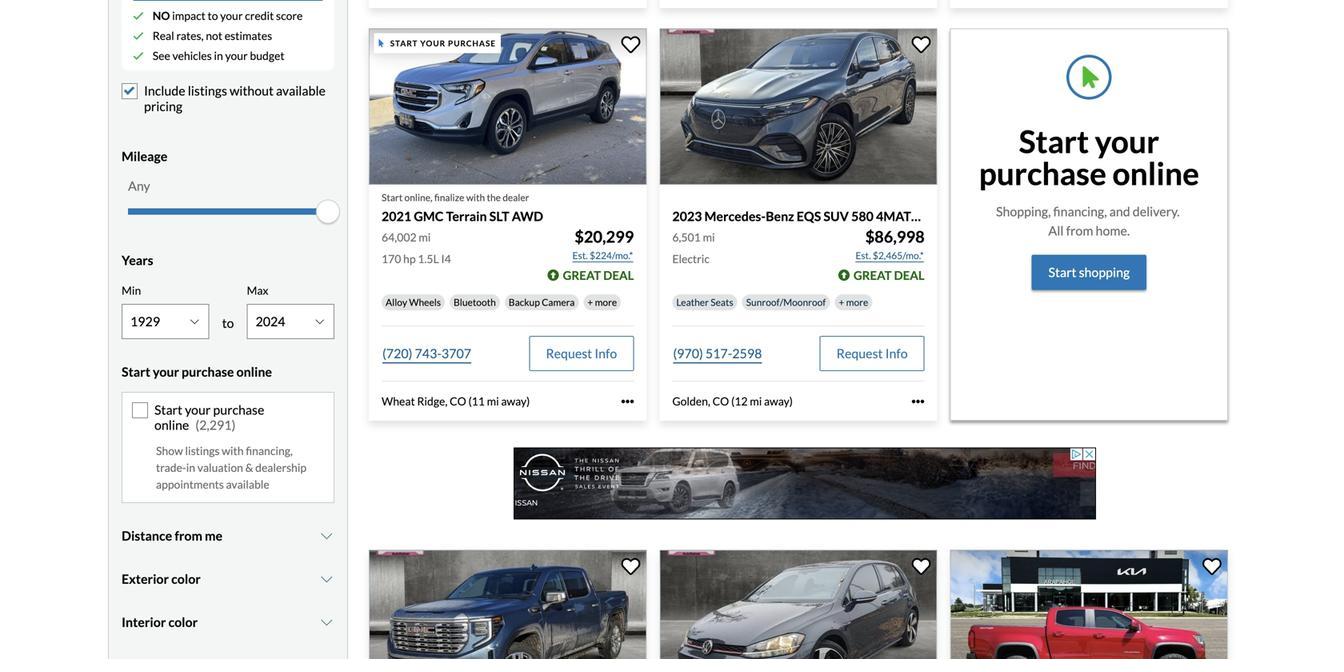 Task type: locate. For each thing, give the bounding box(es) containing it.
2 great from the left
[[854, 268, 892, 283]]

your up and
[[1096, 123, 1160, 160]]

1 horizontal spatial + more
[[839, 297, 869, 308]]

1 horizontal spatial request info button
[[820, 336, 925, 371]]

chevron down image for distance from me
[[319, 530, 335, 543]]

distance
[[122, 529, 172, 544]]

0 horizontal spatial great
[[563, 268, 601, 283]]

2 awd from the left
[[927, 208, 958, 224]]

terrain
[[446, 208, 487, 224]]

0 horizontal spatial in
[[186, 461, 195, 475]]

1 est. from the left
[[573, 250, 588, 261]]

great deal down est. $224/mo.* button
[[563, 268, 634, 283]]

financing, inside show listings with financing, trade-in valuation & dealership appointments available
[[246, 444, 293, 458]]

start inside start online, finalize with the dealer 2021 gmc terrain slt awd
[[382, 192, 403, 203]]

listings down see vehicles in your budget
[[188, 83, 227, 99]]

chevron down image inside interior color dropdown button
[[319, 617, 335, 629]]

2 chevron down image from the top
[[319, 573, 335, 586]]

0 horizontal spatial request info
[[546, 346, 617, 361]]

deal down $2,465/mo.*
[[895, 268, 925, 283]]

mi
[[419, 231, 431, 244], [703, 231, 715, 244], [487, 395, 499, 408], [750, 395, 762, 408]]

request info button up ellipsis h image
[[820, 336, 925, 371]]

deal for $86,998
[[895, 268, 925, 283]]

request info
[[546, 346, 617, 361], [837, 346, 908, 361]]

0 horizontal spatial with
[[222, 444, 244, 458]]

without
[[230, 83, 274, 99]]

0 vertical spatial financing,
[[1054, 204, 1108, 220]]

1 horizontal spatial request info
[[837, 346, 908, 361]]

co left (12
[[713, 395, 730, 408]]

0 horizontal spatial request
[[546, 346, 593, 361]]

more down est. $2,465/mo.* button
[[847, 297, 869, 308]]

1 vertical spatial listings
[[185, 444, 220, 458]]

est. left $2,465/mo.*
[[856, 250, 871, 261]]

1 horizontal spatial deal
[[895, 268, 925, 283]]

start your purchase
[[390, 38, 496, 48]]

0 horizontal spatial financing,
[[246, 444, 293, 458]]

+ more right camera
[[588, 297, 617, 308]]

chevron down image inside exterior color dropdown button
[[319, 573, 335, 586]]

delivery.
[[1133, 204, 1181, 220]]

camera
[[542, 297, 575, 308]]

2 request info from the left
[[837, 346, 908, 361]]

1 horizontal spatial more
[[847, 297, 869, 308]]

advertisement region
[[514, 448, 1097, 520]]

1 horizontal spatial info
[[886, 346, 908, 361]]

eqs
[[797, 208, 822, 224]]

info
[[595, 346, 617, 361], [886, 346, 908, 361]]

great deal for $20,299
[[563, 268, 634, 283]]

listings inside show listings with financing, trade-in valuation & dealership appointments available
[[185, 444, 220, 458]]

0 horizontal spatial deal
[[604, 268, 634, 283]]

start your purchase online up (2,291)
[[122, 364, 272, 380]]

est. inside '$20,299 est. $224/mo.*'
[[573, 250, 588, 261]]

0 vertical spatial chevron down image
[[319, 530, 335, 543]]

distance from me
[[122, 529, 223, 544]]

$2,465/mo.*
[[873, 250, 924, 261]]

1 horizontal spatial with
[[467, 192, 485, 203]]

wheat
[[382, 395, 415, 408]]

1 horizontal spatial awd
[[927, 208, 958, 224]]

1 great deal from the left
[[563, 268, 634, 283]]

1 vertical spatial from
[[175, 529, 202, 544]]

1 request info from the left
[[546, 346, 617, 361]]

1 + from the left
[[588, 297, 593, 308]]

0 vertical spatial from
[[1067, 223, 1094, 239]]

great for $20,299
[[563, 268, 601, 283]]

chevron down image inside the distance from me dropdown button
[[319, 530, 335, 543]]

0 vertical spatial in
[[214, 49, 223, 63]]

interior
[[122, 615, 166, 631]]

0 vertical spatial check image
[[133, 10, 144, 22]]

request info button down camera
[[529, 336, 634, 371]]

alloy
[[386, 297, 407, 308]]

purchase inside start your purchase online dropdown button
[[182, 364, 234, 380]]

(970)
[[674, 346, 704, 361]]

2 info from the left
[[886, 346, 908, 361]]

financing, up dealership
[[246, 444, 293, 458]]

0 horizontal spatial away)
[[501, 395, 530, 408]]

to up start your purchase online dropdown button
[[222, 315, 234, 331]]

financing, up all
[[1054, 204, 1108, 220]]

vehicles
[[173, 49, 212, 63]]

1 vertical spatial online
[[237, 364, 272, 380]]

listings for with
[[185, 444, 220, 458]]

pricing
[[144, 98, 183, 114]]

from left me
[[175, 529, 202, 544]]

awd down dealer
[[512, 208, 544, 224]]

purchase
[[448, 38, 496, 48], [980, 155, 1107, 192], [182, 364, 234, 380], [213, 402, 264, 418]]

0 horizontal spatial more
[[595, 297, 617, 308]]

0 horizontal spatial co
[[450, 395, 467, 408]]

1 great from the left
[[563, 268, 601, 283]]

info for (720) 743-3707
[[595, 346, 617, 361]]

start online, finalize with the dealer 2021 gmc terrain slt awd
[[382, 192, 544, 224]]

1 request from the left
[[546, 346, 593, 361]]

1 chevron down image from the top
[[319, 530, 335, 543]]

1 vertical spatial chevron down image
[[319, 573, 335, 586]]

0 vertical spatial start your purchase online
[[980, 123, 1200, 192]]

from
[[1067, 223, 1094, 239], [175, 529, 202, 544]]

listings up valuation
[[185, 444, 220, 458]]

1 vertical spatial available
[[226, 478, 270, 492]]

1 horizontal spatial great deal
[[854, 268, 925, 283]]

1 horizontal spatial away)
[[765, 395, 793, 408]]

request info button
[[529, 336, 634, 371], [820, 336, 925, 371]]

estimates
[[225, 29, 272, 43]]

check image down check image
[[133, 50, 144, 62]]

0 vertical spatial with
[[467, 192, 485, 203]]

1 info from the left
[[595, 346, 617, 361]]

1 horizontal spatial from
[[1067, 223, 1094, 239]]

0 horizontal spatial request info button
[[529, 336, 634, 371]]

2 request info button from the left
[[820, 336, 925, 371]]

1 horizontal spatial great
[[854, 268, 892, 283]]

0 horizontal spatial great deal
[[563, 268, 634, 283]]

wheels
[[409, 297, 441, 308]]

0 vertical spatial to
[[208, 9, 218, 23]]

great down est. $2,465/mo.* button
[[854, 268, 892, 283]]

0 vertical spatial listings
[[188, 83, 227, 99]]

est. $2,465/mo.* button
[[855, 248, 925, 264]]

est. down the $20,299
[[573, 250, 588, 261]]

great deal down est. $2,465/mo.* button
[[854, 268, 925, 283]]

in up appointments on the bottom of the page
[[186, 461, 195, 475]]

with
[[467, 192, 485, 203], [222, 444, 244, 458]]

great for $86,998
[[854, 268, 892, 283]]

color right exterior
[[171, 572, 201, 587]]

alloy wheels
[[386, 297, 441, 308]]

0 horizontal spatial est.
[[573, 250, 588, 261]]

from right all
[[1067, 223, 1094, 239]]

me
[[205, 529, 223, 544]]

cherry red tintcoat 2021 chevrolet colorado zr2 crew cab 4wd pickup truck four-wheel drive automatic image
[[951, 550, 1229, 660]]

1 vertical spatial check image
[[133, 50, 144, 62]]

1 vertical spatial color
[[168, 615, 198, 631]]

check image up check image
[[133, 10, 144, 22]]

2 request from the left
[[837, 346, 883, 361]]

backup
[[509, 297, 540, 308]]

listings inside include listings without available pricing
[[188, 83, 227, 99]]

2 great deal from the left
[[854, 268, 925, 283]]

request for 3707
[[546, 346, 593, 361]]

chevron down image
[[319, 530, 335, 543], [319, 573, 335, 586], [319, 617, 335, 629]]

in
[[214, 49, 223, 63], [186, 461, 195, 475]]

mi down 'gmc'
[[419, 231, 431, 244]]

online
[[1113, 155, 1200, 192], [237, 364, 272, 380], [155, 418, 189, 433]]

golden,
[[673, 395, 711, 408]]

away) right (12
[[765, 395, 793, 408]]

financing, inside shopping, financing, and delivery. all from home.
[[1054, 204, 1108, 220]]

ellipsis h image
[[622, 395, 634, 408]]

1 awd from the left
[[512, 208, 544, 224]]

est. for $86,998
[[856, 250, 871, 261]]

awd right 4matic at the right of page
[[927, 208, 958, 224]]

start your purchase online up and
[[980, 123, 1200, 192]]

1 request info button from the left
[[529, 336, 634, 371]]

shopping
[[1080, 265, 1131, 280]]

(970) 517-2598 button
[[673, 336, 763, 371]]

co left "(11" on the bottom of page
[[450, 395, 467, 408]]

start your purchase online inside dropdown button
[[122, 364, 272, 380]]

downpour metallic 2024 gmc sierra 1500 denali crew cab 4wd pickup truck four-wheel drive automatic image
[[369, 550, 647, 660]]

listings for without
[[188, 83, 227, 99]]

0 horizontal spatial info
[[595, 346, 617, 361]]

(720) 743-3707
[[383, 346, 472, 361]]

1 + more from the left
[[588, 297, 617, 308]]

request info button for (720) 743-3707
[[529, 336, 634, 371]]

1 vertical spatial start your purchase online
[[122, 364, 272, 380]]

1 vertical spatial in
[[186, 461, 195, 475]]

0 horizontal spatial available
[[226, 478, 270, 492]]

color
[[171, 572, 201, 587], [168, 615, 198, 631]]

$20,299 est. $224/mo.*
[[573, 227, 634, 261]]

available inside show listings with financing, trade-in valuation & dealership appointments available
[[226, 478, 270, 492]]

2 vertical spatial start your purchase online
[[155, 402, 264, 433]]

score
[[276, 9, 303, 23]]

0 vertical spatial color
[[171, 572, 201, 587]]

0 horizontal spatial online
[[155, 418, 189, 433]]

check image
[[133, 10, 144, 22], [133, 50, 144, 62]]

1 horizontal spatial est.
[[856, 250, 871, 261]]

+ more down est. $2,465/mo.* button
[[839, 297, 869, 308]]

1 horizontal spatial available
[[276, 83, 326, 99]]

co
[[450, 395, 467, 408], [713, 395, 730, 408]]

1 horizontal spatial co
[[713, 395, 730, 408]]

listings
[[188, 83, 227, 99], [185, 444, 220, 458]]

0 horizontal spatial awd
[[512, 208, 544, 224]]

great
[[563, 268, 601, 283], [854, 268, 892, 283]]

1 vertical spatial financing,
[[246, 444, 293, 458]]

(12
[[732, 395, 748, 408]]

mi right 6,501
[[703, 231, 715, 244]]

0 horizontal spatial from
[[175, 529, 202, 544]]

your up the show
[[153, 364, 179, 380]]

with up valuation
[[222, 444, 244, 458]]

1 deal from the left
[[604, 268, 634, 283]]

0 horizontal spatial +
[[588, 297, 593, 308]]

see vehicles in your budget
[[153, 49, 285, 63]]

start your purchase online down start your purchase online dropdown button
[[155, 402, 264, 433]]

mileage button
[[122, 137, 335, 177]]

1 vertical spatial with
[[222, 444, 244, 458]]

chevron down image for exterior color
[[319, 573, 335, 586]]

shopping, financing, and delivery. all from home.
[[997, 204, 1183, 239]]

1 horizontal spatial online
[[237, 364, 272, 380]]

in down 'not'
[[214, 49, 223, 63]]

away) right "(11" on the bottom of page
[[501, 395, 530, 408]]

2 check image from the top
[[133, 50, 144, 62]]

3 chevron down image from the top
[[319, 617, 335, 629]]

start
[[390, 38, 418, 48], [1020, 123, 1090, 160], [382, 192, 403, 203], [1049, 265, 1077, 280], [122, 364, 150, 380], [155, 402, 183, 418]]

to up real rates, not estimates
[[208, 9, 218, 23]]

interior color button
[[122, 603, 335, 643]]

gmc
[[414, 208, 444, 224]]

available down budget
[[276, 83, 326, 99]]

1 co from the left
[[450, 395, 467, 408]]

more down est. $224/mo.* button
[[595, 297, 617, 308]]

+ right camera
[[588, 297, 593, 308]]

awd
[[512, 208, 544, 224], [927, 208, 958, 224]]

est. inside $86,998 est. $2,465/mo.*
[[856, 250, 871, 261]]

0 vertical spatial available
[[276, 83, 326, 99]]

est. for $20,299
[[573, 250, 588, 261]]

1 horizontal spatial +
[[839, 297, 845, 308]]

deal down '$224/mo.*'
[[604, 268, 634, 283]]

your inside dropdown button
[[153, 364, 179, 380]]

i4
[[441, 252, 451, 266]]

2 deal from the left
[[895, 268, 925, 283]]

with left the
[[467, 192, 485, 203]]

0 horizontal spatial + more
[[588, 297, 617, 308]]

start shopping button
[[1032, 255, 1147, 290]]

quicksilver metallic 2021 gmc terrain slt awd suv / crossover four-wheel drive 9-speed automatic image
[[369, 28, 647, 185]]

$86,998 est. $2,465/mo.*
[[856, 227, 925, 261]]

2 vertical spatial online
[[155, 418, 189, 433]]

request
[[546, 346, 593, 361], [837, 346, 883, 361]]

2 est. from the left
[[856, 250, 871, 261]]

mi right (12
[[750, 395, 762, 408]]

+ right sunroof/moonroof
[[839, 297, 845, 308]]

real
[[153, 29, 174, 43]]

2 vertical spatial chevron down image
[[319, 617, 335, 629]]

request for 2598
[[837, 346, 883, 361]]

1 horizontal spatial request
[[837, 346, 883, 361]]

your up the estimates
[[220, 9, 243, 23]]

1 horizontal spatial financing,
[[1054, 204, 1108, 220]]

color right interior on the left of page
[[168, 615, 198, 631]]

more
[[595, 297, 617, 308], [847, 297, 869, 308]]

color for exterior color
[[171, 572, 201, 587]]

$86,998
[[866, 227, 925, 247]]

1 horizontal spatial to
[[222, 315, 234, 331]]

great down est. $224/mo.* button
[[563, 268, 601, 283]]

great deal
[[563, 268, 634, 283], [854, 268, 925, 283]]

budget
[[250, 49, 285, 63]]

available down &
[[226, 478, 270, 492]]

2 horizontal spatial online
[[1113, 155, 1200, 192]]



Task type: describe. For each thing, give the bounding box(es) containing it.
credit
[[245, 9, 274, 23]]

1.5l
[[418, 252, 439, 266]]

(2,291)
[[196, 418, 236, 433]]

show
[[156, 444, 183, 458]]

leather
[[677, 297, 709, 308]]

leather seats
[[677, 297, 734, 308]]

&
[[245, 461, 253, 475]]

2 + more from the left
[[839, 297, 869, 308]]

dealer
[[503, 192, 530, 203]]

no
[[153, 9, 170, 23]]

dark iron blue metallic 2020 volkswagen golf gti 2.0t s 4-door fwd hatchback front-wheel drive 7-speed automatic image
[[660, 550, 938, 660]]

start inside start your purchase online dropdown button
[[122, 364, 150, 380]]

2021
[[382, 208, 412, 224]]

your down start your purchase online dropdown button
[[185, 402, 211, 418]]

all
[[1049, 223, 1064, 239]]

appointments
[[156, 478, 224, 492]]

2023
[[673, 208, 702, 224]]

not
[[206, 29, 223, 43]]

from inside dropdown button
[[175, 529, 202, 544]]

awd inside start online, finalize with the dealer 2021 gmc terrain slt awd
[[512, 208, 544, 224]]

impact
[[172, 9, 206, 23]]

request info for 3707
[[546, 346, 617, 361]]

seats
[[711, 297, 734, 308]]

great deal for $86,998
[[854, 268, 925, 283]]

1 check image from the top
[[133, 10, 144, 22]]

1 horizontal spatial in
[[214, 49, 223, 63]]

743-
[[415, 346, 442, 361]]

ellipsis h image
[[912, 395, 925, 408]]

backup camera
[[509, 297, 575, 308]]

see
[[153, 49, 170, 63]]

6,501
[[673, 231, 701, 244]]

online,
[[405, 192, 433, 203]]

years
[[122, 253, 153, 268]]

years button
[[122, 241, 335, 281]]

mi inside 6,501 mi electric
[[703, 231, 715, 244]]

$20,299
[[575, 227, 634, 247]]

ridge,
[[417, 395, 448, 408]]

the
[[487, 192, 501, 203]]

golden, co (12 mi away)
[[673, 395, 793, 408]]

request info for 2598
[[837, 346, 908, 361]]

check image
[[133, 30, 144, 42]]

(720)
[[383, 346, 413, 361]]

benz
[[766, 208, 795, 224]]

mi inside the '64,002 mi 170 hp 1.5l i4'
[[419, 231, 431, 244]]

your down the estimates
[[225, 49, 248, 63]]

1 vertical spatial to
[[222, 315, 234, 331]]

include listings without available pricing
[[144, 83, 326, 114]]

2 co from the left
[[713, 395, 730, 408]]

sunroof/moonroof
[[747, 297, 826, 308]]

info for (970) 517-2598
[[886, 346, 908, 361]]

1 away) from the left
[[501, 395, 530, 408]]

mouse pointer image
[[379, 39, 384, 47]]

online inside dropdown button
[[237, 364, 272, 380]]

color for interior color
[[168, 615, 198, 631]]

170
[[382, 252, 401, 266]]

mercedes-
[[705, 208, 766, 224]]

in inside show listings with financing, trade-in valuation & dealership appointments available
[[186, 461, 195, 475]]

interior color
[[122, 615, 198, 631]]

3707
[[442, 346, 472, 361]]

with inside show listings with financing, trade-in valuation & dealership appointments available
[[222, 444, 244, 458]]

any
[[128, 178, 150, 194]]

mileage
[[122, 149, 168, 164]]

finalize
[[435, 192, 465, 203]]

selenite grey metallic 2023 mercedes-benz eqs suv 580 4matic awd suv / crossover all-wheel drive automatic image
[[660, 28, 938, 185]]

64,002 mi 170 hp 1.5l i4
[[382, 231, 451, 266]]

include
[[144, 83, 185, 99]]

6,501 mi electric
[[673, 231, 715, 266]]

mi right "(11" on the bottom of page
[[487, 395, 499, 408]]

deal for $20,299
[[604, 268, 634, 283]]

start shopping
[[1049, 265, 1131, 280]]

chevron down image for interior color
[[319, 617, 335, 629]]

2 more from the left
[[847, 297, 869, 308]]

(720) 743-3707 button
[[382, 336, 472, 371]]

from inside shopping, financing, and delivery. all from home.
[[1067, 223, 1094, 239]]

start inside 'start shopping' button
[[1049, 265, 1077, 280]]

start your purchase online button
[[122, 352, 335, 392]]

0 horizontal spatial to
[[208, 9, 218, 23]]

rates,
[[176, 29, 204, 43]]

dealership
[[255, 461, 307, 475]]

2 away) from the left
[[765, 395, 793, 408]]

electric
[[673, 252, 710, 266]]

1 more from the left
[[595, 297, 617, 308]]

no impact to your credit score
[[153, 9, 303, 23]]

2598
[[733, 346, 762, 361]]

64,002
[[382, 231, 417, 244]]

$224/mo.*
[[590, 250, 634, 261]]

distance from me button
[[122, 517, 335, 557]]

min
[[122, 284, 141, 297]]

shopping,
[[997, 204, 1052, 220]]

available inside include listings without available pricing
[[276, 83, 326, 99]]

2 + from the left
[[839, 297, 845, 308]]

(11
[[469, 395, 485, 408]]

(970) 517-2598
[[674, 346, 762, 361]]

show listings with financing, trade-in valuation & dealership appointments available
[[156, 444, 307, 492]]

real rates, not estimates
[[153, 29, 272, 43]]

exterior color button
[[122, 560, 335, 600]]

with inside start online, finalize with the dealer 2021 gmc terrain slt awd
[[467, 192, 485, 203]]

slt
[[490, 208, 510, 224]]

request info button for (970) 517-2598
[[820, 336, 925, 371]]

0 vertical spatial online
[[1113, 155, 1200, 192]]

exterior
[[122, 572, 169, 587]]

max
[[247, 284, 269, 297]]

bluetooth
[[454, 297, 496, 308]]

2023 mercedes-benz eqs suv 580 4matic awd
[[673, 208, 958, 224]]

hp
[[404, 252, 416, 266]]

your right mouse pointer image
[[421, 38, 446, 48]]

est. $224/mo.* button
[[572, 248, 634, 264]]

4matic
[[877, 208, 924, 224]]

580
[[852, 208, 874, 224]]

wheat ridge, co (11 mi away)
[[382, 395, 530, 408]]

trade-
[[156, 461, 186, 475]]



Task type: vqa. For each thing, say whether or not it's contained in the screenshot.
$27,370's NEW
no



